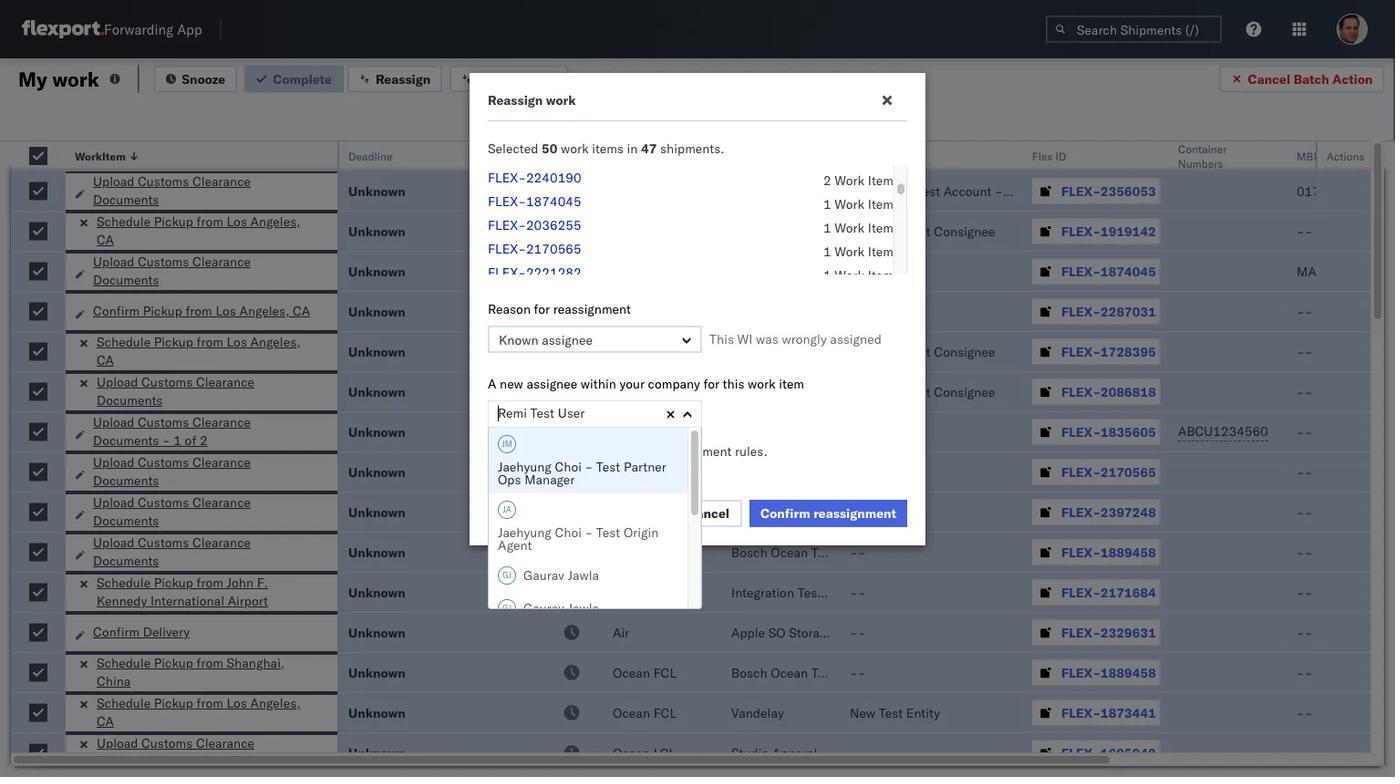Task type: describe. For each thing, give the bounding box(es) containing it.
confirm for confirm reassignment
[[761, 505, 811, 521]]

flex- up "flex-2171684"
[[1062, 504, 1101, 520]]

1 jawla from the top
[[568, 568, 600, 583]]

list box containing jaehyung choi - test partner ops manager
[[489, 428, 702, 625]]

pickup for flex-1919142
[[154, 214, 193, 229]]

ocean lcl for flex-1695942
[[613, 745, 676, 761]]

upload customs clearance documents link for integration test account - on ag
[[93, 172, 318, 209]]

documents for flex-2397248
[[93, 513, 159, 529]]

2 ag from the left
[[1029, 183, 1047, 199]]

ca for flex-1873441
[[97, 713, 114, 729]]

a
[[488, 376, 497, 392]]

container numbers
[[1179, 142, 1228, 170]]

3 unknown from the top
[[349, 263, 406, 279]]

customs for flex-2170565
[[138, 454, 189, 470]]

new test entity
[[850, 705, 941, 721]]

documents for flex-1874045
[[93, 272, 159, 288]]

flex-1873441
[[1062, 705, 1157, 721]]

ocean for flex-1873441
[[613, 705, 651, 721]]

flex-2287031
[[1062, 303, 1157, 319]]

mbl/mawb numbe button
[[1288, 145, 1396, 163]]

ocean for flex-2287031
[[613, 303, 651, 319]]

vandelay for new test entity
[[732, 705, 784, 721]]

remi test user option
[[498, 405, 585, 421]]

clearance for flex-2170565
[[192, 454, 251, 470]]

1 work item for flex-2221282
[[824, 268, 894, 284]]

forwarding app
[[104, 21, 202, 38]]

- inside jaehyung choi - test partner ops manager
[[585, 459, 593, 475]]

mbl/mawb numbe
[[1297, 149, 1396, 163]]

1 work item for flex-2170565
[[824, 244, 894, 260]]

bookings down was
[[732, 384, 785, 400]]

los for flex-1728395
[[227, 334, 247, 350]]

storage
[[789, 625, 834, 641]]

1 gaurav jawla from the top
[[524, 568, 600, 583]]

flex- down flex id button
[[1062, 183, 1101, 199]]

confirm pickup from los angeles, ca button
[[93, 302, 310, 322]]

workitem button
[[66, 145, 319, 163]]

los for flex-1919142
[[227, 214, 247, 229]]

0 vertical spatial flex-2170565
[[488, 241, 582, 257]]

flex- down "flex-2171684"
[[1062, 625, 1101, 641]]

2 work item
[[824, 173, 894, 189]]

origin
[[624, 525, 659, 541]]

schedule pickup from los angeles, ca link for flex-1919142
[[97, 213, 314, 249]]

app
[[177, 21, 202, 38]]

- inside jaehyung choi - test origin agent
[[585, 525, 593, 541]]

assignment
[[666, 443, 732, 459]]

50
[[542, 141, 558, 156]]

1 ocean fcl from the top
[[613, 303, 677, 319]]

1 resize handle column header from the left
[[44, 141, 66, 777]]

demo for flex-1919142
[[783, 223, 817, 239]]

1 vertical spatial assignee
[[527, 376, 578, 392]]

jaehyung choi - test partner ops manager
[[498, 459, 667, 488]]

reassign for reassign
[[376, 71, 431, 87]]

flex- up flex-2240190
[[488, 146, 526, 162]]

company
[[648, 376, 701, 392]]

flex- up flex-2397248
[[1062, 464, 1101, 480]]

fcl for flexport demo consignee
[[654, 344, 677, 359]]

of
[[185, 432, 196, 448]]

flex- down selected
[[488, 170, 526, 186]]

item for flex-2240190
[[868, 173, 894, 189]]

clearance up upload customs clearance documents - 1 of 2 'link'
[[196, 374, 255, 390]]

ca inside button
[[293, 303, 310, 319]]

2329631
[[1101, 625, 1157, 641]]

flex-1998234
[[488, 146, 582, 162]]

2036255
[[526, 218, 582, 234]]

flex- down flex-2086818
[[1062, 424, 1101, 440]]

1998234
[[526, 146, 582, 162]]

2 1889458 from the top
[[1101, 665, 1157, 681]]

2397248
[[1101, 504, 1157, 520]]

9 unknown from the top
[[349, 504, 406, 520]]

clearance for flex-1889458
[[192, 535, 251, 551]]

schedule for flex-2171684
[[97, 575, 151, 591]]

selected 50 work items in 47 shipments.
[[488, 141, 725, 156]]

mode button
[[604, 145, 704, 163]]

snooze inside button
[[182, 71, 226, 87]]

1 bosch ocean test from the top
[[732, 544, 836, 560]]

shanghai,
[[227, 655, 285, 671]]

to
[[523, 71, 535, 87]]

(do
[[837, 625, 863, 641]]

10 unknown from the top
[[349, 544, 406, 560]]

2 gaurav jawla from the top
[[524, 600, 600, 616]]

apple so storage (do not use)
[[732, 625, 928, 641]]

demo for flex-1728395
[[783, 344, 817, 359]]

from for flex-1919142
[[197, 214, 223, 229]]

ocean for flex-1728395
[[613, 344, 651, 359]]

upload for flex-1889458
[[93, 535, 135, 551]]

flex-2170565 link
[[488, 241, 582, 261]]

forwarding app link
[[22, 20, 202, 38]]

this action will not impact the assignment rules.
[[488, 443, 768, 459]]

my work
[[18, 66, 99, 91]]

2 jawla from the top
[[568, 600, 600, 616]]

pickup for flex-1728395
[[154, 334, 193, 350]]

work item
[[832, 149, 894, 165]]

flex- down flex-2356053
[[1062, 223, 1101, 239]]

new
[[850, 705, 876, 721]]

1 inside upload customs clearance documents - 1 of 2
[[174, 432, 182, 448]]

0 vertical spatial flex-1874045
[[488, 194, 582, 210]]

3 fcl from the top
[[654, 464, 677, 480]]

confirm reassignment
[[761, 505, 897, 521]]

flex-2086818
[[1062, 384, 1157, 400]]

confirm delivery link
[[93, 623, 190, 641]]

4 resize handle column header from the left
[[582, 141, 604, 777]]

2240190
[[526, 170, 582, 186]]

4 upload customs clearance documents button from the top
[[93, 494, 318, 532]]

lcl for flex-1835605
[[654, 424, 676, 440]]

1 horizontal spatial snooze
[[549, 149, 585, 163]]

clearance for flex-2356053
[[192, 173, 251, 189]]

studio apparel
[[732, 745, 818, 761]]

1 for 2221282
[[824, 268, 832, 284]]

id
[[1056, 149, 1067, 163]]

upload customs clearance documents - 1 of 2
[[93, 414, 251, 448]]

1 bosch from the top
[[732, 544, 768, 560]]

1 horizontal spatial 2
[[824, 173, 832, 189]]

los inside button
[[216, 303, 236, 319]]

your
[[620, 376, 645, 392]]

choi for agent
[[555, 525, 582, 541]]

1 vertical spatial 2170565
[[1101, 464, 1157, 480]]

air for bookings test consignee
[[613, 384, 630, 400]]

use)
[[895, 625, 928, 641]]

user
[[558, 405, 585, 421]]

4 unknown from the top
[[349, 303, 406, 319]]

numbers
[[1179, 156, 1224, 170]]

f.
[[257, 575, 268, 591]]

in
[[627, 141, 638, 156]]

from for flex-1889458
[[197, 655, 223, 671]]

1919142
[[1101, 223, 1157, 239]]

partner
[[624, 459, 667, 475]]

ocean fcl for flexport demo consignee
[[613, 344, 677, 359]]

upload customs clearance documents for integration test account - on ag
[[93, 173, 251, 208]]

cancel for cancel batch action
[[1249, 71, 1291, 87]]

2 inside upload customs clearance documents - 1 of 2
[[200, 432, 208, 448]]

1 gaurav from the top
[[524, 568, 565, 583]]

schedule for flex-1919142
[[97, 214, 151, 229]]

2 bosch from the top
[[732, 665, 768, 681]]

flex-1998234 link
[[488, 146, 582, 167]]

numbe
[[1364, 149, 1396, 163]]

flexport for flex-1728395
[[732, 344, 779, 359]]

client name
[[732, 149, 793, 163]]

bookings test consignee for flex-1919142
[[850, 223, 996, 239]]

test inside jaehyung choi - test origin agent
[[597, 525, 621, 541]]

2 resize handle column header from the left
[[316, 141, 338, 777]]

wrongly
[[782, 331, 827, 347]]

1 work item for flex-1874045
[[824, 197, 894, 213]]

upload customs clearance documents link for h&m - test account
[[93, 253, 318, 289]]

angeles, for flex-1919142
[[250, 214, 301, 229]]

this
[[723, 376, 745, 392]]

upload for flex-2397248
[[93, 495, 135, 510]]

ocean lcl for flex-1835605
[[613, 424, 676, 440]]

8 unknown from the top
[[349, 464, 406, 480]]

5 unknown from the top
[[349, 344, 406, 359]]

entity
[[907, 705, 941, 721]]

cancel button
[[675, 500, 743, 527]]

1 integration test account - on ag from the left
[[732, 183, 928, 199]]

reassign work
[[488, 92, 576, 108]]

international
[[150, 593, 224, 609]]

h&m
[[732, 263, 761, 279]]

work for flex-2221282
[[835, 268, 865, 284]]

items
[[592, 141, 624, 156]]

2 bosch ocean test from the top
[[732, 665, 836, 681]]

not
[[867, 625, 892, 641]]

2221282
[[526, 265, 582, 281]]

1 horizontal spatial flex-2170565
[[1062, 464, 1157, 480]]

not
[[578, 443, 597, 459]]

1 1889458 from the top
[[1101, 544, 1157, 560]]

pickup for flex-2171684
[[154, 575, 193, 591]]

bookings test consignee for flex-1728395
[[850, 344, 996, 359]]

flex-2240190 link
[[488, 170, 582, 190]]

schedule pickup from john f. kennedy international airport link
[[97, 574, 314, 610]]

will
[[555, 443, 575, 459]]

13 unknown from the top
[[349, 665, 406, 681]]

client name button
[[723, 145, 823, 163]]

from for flex-1873441
[[197, 695, 223, 711]]

1 for 1874045
[[824, 197, 832, 213]]

assign to me
[[478, 71, 557, 87]]

item
[[779, 376, 805, 392]]

schedule pickup from los angeles, ca for flex-1873441
[[97, 695, 301, 729]]

0 vertical spatial assignee
[[542, 332, 593, 348]]

assigned
[[831, 331, 882, 347]]

customs for flex-2356053
[[138, 173, 189, 189]]

flex- down flex-2170565 link
[[488, 265, 526, 281]]

5 resize handle column header from the left
[[701, 141, 723, 777]]

1 horizontal spatial flex-1874045
[[1062, 263, 1157, 279]]

workitem
[[75, 149, 126, 163]]

01739470934
[[1297, 183, 1385, 199]]

flex-2171684
[[1062, 584, 1157, 600]]

pickup inside button
[[143, 303, 182, 319]]

container numbers button
[[1170, 138, 1270, 171]]

fcl for vandelay
[[654, 705, 677, 721]]

item for flex-2036255
[[868, 220, 894, 236]]

work right 50
[[561, 141, 589, 156]]

upload customs clearance documents button for h&m
[[93, 253, 318, 291]]

upload customs clearance documents button for integration
[[93, 172, 318, 211]]

apparel
[[773, 745, 818, 761]]

flex-2240190
[[488, 170, 582, 186]]

reason for reassignment
[[488, 301, 631, 317]]

flex-1874045 link
[[488, 194, 582, 214]]

2 gaurav from the top
[[524, 600, 565, 616]]

flex- up flex-2329631
[[1062, 584, 1101, 600]]

flexport demo consignee for flex-1919142
[[732, 223, 881, 239]]

14 unknown from the top
[[349, 705, 406, 721]]



Task type: locate. For each thing, give the bounding box(es) containing it.
1873441
[[1101, 705, 1157, 721]]

flex-2329631 button
[[1033, 620, 1160, 646], [1033, 620, 1160, 646]]

None checkbox
[[29, 182, 47, 200], [29, 222, 47, 240], [29, 262, 47, 281], [29, 343, 47, 361], [29, 423, 47, 441], [29, 463, 47, 481], [29, 664, 47, 682], [29, 182, 47, 200], [29, 222, 47, 240], [29, 262, 47, 281], [29, 343, 47, 361], [29, 423, 47, 441], [29, 463, 47, 481], [29, 664, 47, 682]]

pickup inside schedule pickup from john f. kennedy international airport
[[154, 575, 193, 591]]

flex- down flex-2397248
[[1062, 544, 1101, 560]]

integration down the work item at the right top
[[850, 183, 913, 199]]

1 horizontal spatial 2170565
[[1101, 464, 1157, 480]]

flex- down the flex-2240190 link
[[488, 194, 526, 210]]

1 for 2036255
[[824, 220, 832, 236]]

1 vertical spatial 2
[[200, 432, 208, 448]]

1 choi from the top
[[555, 459, 582, 475]]

confirm delivery
[[93, 624, 190, 640]]

flex-2170565
[[488, 241, 582, 257], [1062, 464, 1157, 480]]

flex- inside "link"
[[488, 218, 526, 234]]

1 vertical spatial reassign
[[488, 92, 543, 108]]

remi test user
[[498, 405, 585, 421]]

h&m - test account
[[732, 263, 869, 279]]

flex-1728395
[[1062, 344, 1157, 359]]

cancel batch action
[[1249, 71, 1374, 87]]

3 schedule from the top
[[97, 575, 151, 591]]

ocean fcl
[[613, 303, 677, 319], [613, 344, 677, 359], [613, 464, 677, 480], [613, 665, 677, 681], [613, 705, 677, 721]]

2 flexport from the top
[[732, 344, 779, 359]]

flex- down flex-1874045 link
[[488, 218, 526, 234]]

reassignment inside button
[[814, 505, 897, 521]]

flex- up flex-1835605
[[1062, 384, 1101, 400]]

1 1 work item from the top
[[824, 197, 894, 213]]

2 jaehyung from the top
[[498, 525, 552, 541]]

work
[[52, 66, 99, 91], [546, 92, 576, 108], [561, 141, 589, 156], [748, 376, 776, 392]]

1 for 2170565
[[824, 244, 832, 260]]

2170565
[[526, 241, 582, 257], [1101, 464, 1157, 480]]

schedule down workitem
[[97, 214, 151, 229]]

1 vertical spatial 1889458
[[1101, 665, 1157, 681]]

0 vertical spatial 1889458
[[1101, 544, 1157, 560]]

1 work item for flex-2036255
[[824, 220, 894, 236]]

ocean for flex-1835605
[[613, 424, 651, 440]]

from for flex-1728395
[[197, 334, 223, 350]]

1889458 up 1873441
[[1101, 665, 1157, 681]]

known
[[499, 332, 539, 348]]

5 schedule from the top
[[97, 695, 151, 711]]

2 account from the left
[[944, 183, 992, 199]]

bookings for flex-2086818
[[850, 384, 904, 400]]

this up ops
[[488, 443, 513, 459]]

1 schedule pickup from los angeles, ca from the top
[[97, 214, 301, 248]]

10 resize handle column header from the left
[[1349, 141, 1371, 777]]

schedule up china
[[97, 655, 151, 671]]

2 lcl from the top
[[654, 745, 676, 761]]

work right this
[[748, 376, 776, 392]]

1 vertical spatial jawla
[[568, 600, 600, 616]]

choi inside jaehyung choi - test origin agent
[[555, 525, 582, 541]]

clearance down upload customs clearance documents - 1 of 2 button
[[192, 454, 251, 470]]

customs inside upload customs clearance documents - 1 of 2
[[138, 414, 189, 430]]

1 horizontal spatial for
[[704, 376, 720, 392]]

1 demo from the top
[[783, 223, 817, 239]]

2 integration test account - on ag from the left
[[850, 183, 1047, 199]]

jaehyung inside jaehyung choi - test origin agent
[[498, 525, 552, 541]]

1 integration from the left
[[732, 183, 795, 199]]

choi
[[555, 459, 582, 475], [555, 525, 582, 541]]

flex-1889458 button
[[1033, 540, 1160, 565], [1033, 540, 1160, 565], [1033, 660, 1160, 686], [1033, 660, 1160, 686]]

0 vertical spatial bosch ocean test
[[732, 544, 836, 560]]

flex-1889458 up flex-1873441 on the bottom right of page
[[1062, 665, 1157, 681]]

schedule up kennedy
[[97, 575, 151, 591]]

0 vertical spatial air
[[613, 384, 630, 400]]

flex-2221282
[[488, 265, 582, 281]]

0 horizontal spatial snooze
[[182, 71, 226, 87]]

1 upload customs clearance documents button from the top
[[93, 172, 318, 211]]

3 1 work item from the top
[[824, 244, 894, 260]]

jaehyung for agent
[[498, 525, 552, 541]]

clearance inside upload customs clearance documents - 1 of 2
[[192, 414, 251, 430]]

1 vandelay from the top
[[732, 504, 784, 520]]

6 work from the top
[[835, 268, 865, 284]]

account
[[825, 183, 874, 199], [944, 183, 992, 199]]

6 unknown from the top
[[349, 384, 406, 400]]

bookings right wrongly at the right top
[[850, 344, 904, 359]]

0 vertical spatial confirm
[[93, 303, 140, 319]]

1 horizontal spatial this
[[710, 331, 734, 347]]

flex-2356053 button
[[1033, 178, 1160, 204], [1033, 178, 1160, 204]]

1 vertical spatial cancel
[[687, 505, 730, 521]]

jaehyung for ops
[[498, 459, 552, 475]]

gj
[[503, 570, 512, 581]]

reason
[[488, 301, 531, 317]]

delivery
[[143, 624, 190, 640]]

3 schedule pickup from los angeles, ca from the top
[[97, 695, 301, 729]]

flex-1835605
[[1062, 424, 1157, 440]]

rules.
[[735, 443, 768, 459]]

upload customs clearance documents link for vandelay
[[93, 494, 318, 530]]

pickup for flex-1873441
[[154, 695, 193, 711]]

me
[[538, 71, 557, 87]]

fcl for bosch ocean test
[[654, 665, 677, 681]]

work for flex-2240190
[[835, 173, 865, 189]]

Search Shipments (/) text field
[[1047, 16, 1223, 43]]

2 unknown from the top
[[349, 223, 406, 239]]

2 choi from the top
[[555, 525, 582, 541]]

5 item from the top
[[868, 244, 894, 260]]

1 lcl from the top
[[654, 424, 676, 440]]

ca for flex-1728395
[[97, 352, 114, 368]]

documents for flex-2170565
[[93, 473, 159, 489]]

on down flex id button
[[1007, 183, 1026, 199]]

documents inside upload customs clearance documents - 1 of 2
[[93, 432, 159, 448]]

0 vertical spatial schedule pickup from los angeles, ca link
[[97, 213, 314, 249]]

1 ocean lcl from the top
[[613, 424, 676, 440]]

ag down flex
[[1029, 183, 1047, 199]]

flex-1835605 button
[[1033, 419, 1160, 445], [1033, 419, 1160, 445]]

air for apple so storage (do not use)
[[613, 625, 630, 641]]

unknown
[[349, 183, 406, 199], [349, 223, 406, 239], [349, 263, 406, 279], [349, 303, 406, 319], [349, 344, 406, 359], [349, 384, 406, 400], [349, 424, 406, 440], [349, 464, 406, 480], [349, 504, 406, 520], [349, 544, 406, 560], [349, 584, 406, 600], [349, 625, 406, 641], [349, 665, 406, 681], [349, 705, 406, 721], [349, 745, 406, 761]]

1 vertical spatial lcl
[[654, 745, 676, 761]]

0 horizontal spatial 2
[[200, 432, 208, 448]]

cancel inside button
[[1249, 71, 1291, 87]]

2 schedule pickup from los angeles, ca from the top
[[97, 334, 301, 368]]

flex-2036255 link
[[488, 218, 582, 238]]

flexport up this
[[732, 344, 779, 359]]

1 unknown from the top
[[349, 183, 406, 199]]

None checkbox
[[29, 147, 47, 165], [29, 302, 47, 321], [29, 383, 47, 401], [29, 503, 47, 521], [29, 543, 47, 562], [29, 583, 47, 602], [29, 624, 47, 642], [29, 704, 47, 722], [29, 744, 47, 762], [29, 147, 47, 165], [29, 302, 47, 321], [29, 383, 47, 401], [29, 503, 47, 521], [29, 543, 47, 562], [29, 583, 47, 602], [29, 624, 47, 642], [29, 704, 47, 722], [29, 744, 47, 762]]

flexport up h&m
[[732, 223, 779, 239]]

customs up "confirm pickup from los angeles, ca"
[[138, 254, 189, 270]]

assignee
[[542, 332, 593, 348], [527, 376, 578, 392]]

item for flex-2221282
[[868, 268, 894, 284]]

1 vertical spatial confirm
[[761, 505, 811, 521]]

2 schedule pickup from los angeles, ca link from the top
[[97, 333, 314, 370]]

customs for flex-1835605
[[138, 414, 189, 430]]

0 horizontal spatial integration
[[732, 183, 795, 199]]

test inside jaehyung choi - test partner ops manager
[[597, 459, 621, 475]]

flex-1889458 down flex-2397248
[[1062, 544, 1157, 560]]

confirm
[[93, 303, 140, 319], [761, 505, 811, 521], [93, 624, 140, 640]]

1 vertical spatial flex-2170565
[[1062, 464, 1157, 480]]

air
[[613, 384, 630, 400], [613, 625, 630, 641]]

upload inside upload customs clearance documents - 1 of 2
[[93, 414, 135, 430]]

0 horizontal spatial reassign
[[376, 71, 431, 87]]

6 resize handle column header from the left
[[819, 141, 841, 777]]

2 vertical spatial confirm
[[93, 624, 140, 640]]

1 vertical spatial reassignment
[[814, 505, 897, 521]]

vandelay down rules.
[[732, 504, 784, 520]]

bookings test consignee
[[850, 223, 996, 239], [850, 344, 996, 359], [732, 384, 877, 400], [850, 384, 996, 400]]

choi right agent
[[555, 525, 582, 541]]

flexport
[[732, 223, 779, 239], [732, 344, 779, 359]]

4 ocean fcl from the top
[[613, 665, 677, 681]]

manager
[[525, 472, 575, 488]]

choi right action at the left of the page
[[555, 459, 582, 475]]

on
[[888, 183, 907, 199], [1007, 183, 1026, 199]]

schedule pickup from los angeles, ca down workitem button
[[97, 214, 301, 248]]

1874045 up 2036255
[[526, 194, 582, 210]]

reassign inside reassign button
[[376, 71, 431, 87]]

shipments.
[[661, 141, 725, 156]]

cancel down assignment
[[687, 505, 730, 521]]

this
[[710, 331, 734, 347], [488, 443, 513, 459]]

1 flexport from the top
[[732, 223, 779, 239]]

15 unknown from the top
[[349, 745, 406, 761]]

clearance up "confirm pickup from los angeles, ca"
[[192, 254, 251, 270]]

2 item from the top
[[868, 173, 894, 189]]

0 vertical spatial for
[[534, 301, 550, 317]]

jaehyung inside jaehyung choi - test partner ops manager
[[498, 459, 552, 475]]

2 fcl from the top
[[654, 344, 677, 359]]

1 horizontal spatial account
[[944, 183, 992, 199]]

documents for flex-1889458
[[93, 553, 159, 569]]

1 vertical spatial ocean lcl
[[613, 745, 676, 761]]

work for flex-2036255
[[835, 220, 865, 236]]

los
[[227, 214, 247, 229], [216, 303, 236, 319], [227, 334, 247, 350], [227, 695, 247, 711]]

angeles, for flex-1728395
[[250, 334, 301, 350]]

1 fcl from the top
[[654, 303, 677, 319]]

8 resize handle column header from the left
[[1148, 141, 1170, 777]]

1 vertical spatial schedule pickup from los angeles, ca
[[97, 334, 301, 368]]

1 vertical spatial air
[[613, 625, 630, 641]]

upload customs clearance documents for h&m - test account
[[93, 254, 251, 288]]

flexport demo consignee for flex-1728395
[[732, 344, 881, 359]]

2 upload customs clearance documents button from the top
[[93, 253, 318, 291]]

1728395
[[1101, 344, 1157, 359]]

1 account from the left
[[825, 183, 874, 199]]

schedule
[[97, 214, 151, 229], [97, 334, 151, 350], [97, 575, 151, 591], [97, 655, 151, 671], [97, 695, 151, 711]]

flex-
[[488, 146, 526, 162], [488, 170, 526, 186], [1062, 183, 1101, 199], [488, 194, 526, 210], [488, 218, 526, 234], [1062, 223, 1101, 239], [488, 241, 526, 257], [1062, 263, 1101, 279], [488, 265, 526, 281], [1062, 303, 1101, 319], [1062, 344, 1101, 359], [1062, 384, 1101, 400], [1062, 424, 1101, 440], [1062, 464, 1101, 480], [1062, 504, 1101, 520], [1062, 544, 1101, 560], [1062, 584, 1101, 600], [1062, 625, 1101, 641], [1062, 665, 1101, 681], [1062, 705, 1101, 721], [1062, 745, 1101, 761]]

flex-1874045 up flex-2287031
[[1062, 263, 1157, 279]]

2 vandelay from the top
[[732, 705, 784, 721]]

schedule pickup from shanghai, china
[[97, 655, 285, 689]]

1 vertical spatial flex-1889458
[[1062, 665, 1157, 681]]

flex- down flex-1873441 on the bottom right of page
[[1062, 745, 1101, 761]]

0 vertical spatial snooze
[[182, 71, 226, 87]]

bosch ocean test
[[732, 544, 836, 560], [732, 665, 836, 681]]

2 down the work item at the right top
[[824, 173, 832, 189]]

for left this
[[704, 376, 720, 392]]

upload customs clearance documents button for bosch
[[93, 534, 318, 572]]

reassign button
[[348, 65, 443, 93]]

0 vertical spatial lcl
[[654, 424, 676, 440]]

2287031
[[1101, 303, 1157, 319]]

schedule pickup from los angeles, ca link down confirm pickup from los angeles, ca button
[[97, 333, 314, 370]]

pickup inside schedule pickup from shanghai, china
[[154, 655, 193, 671]]

flexport for flex-1919142
[[732, 223, 779, 239]]

snooze button
[[154, 65, 237, 93]]

2 ocean lcl from the top
[[613, 745, 676, 761]]

0 vertical spatial reassignment
[[554, 301, 631, 317]]

customs
[[138, 173, 189, 189], [138, 254, 189, 270], [141, 374, 193, 390], [138, 414, 189, 430], [138, 454, 189, 470], [138, 495, 189, 510], [138, 535, 189, 551]]

on down the work item at the right top
[[888, 183, 907, 199]]

documents for flex-2356053
[[93, 192, 159, 208]]

3 schedule pickup from los angeles, ca link from the top
[[97, 694, 314, 731]]

this left wi
[[710, 331, 734, 347]]

cancel batch action button
[[1220, 65, 1385, 93]]

john
[[227, 575, 254, 591]]

my
[[18, 66, 47, 91]]

vandelay for --
[[732, 504, 784, 520]]

demo up item
[[783, 344, 817, 359]]

2 vertical spatial schedule pickup from los angeles, ca
[[97, 695, 301, 729]]

forwarding
[[104, 21, 174, 38]]

5 ocean fcl from the top
[[613, 705, 677, 721]]

3 item from the top
[[868, 197, 894, 213]]

1 vertical spatial for
[[704, 376, 720, 392]]

0 vertical spatial cancel
[[1249, 71, 1291, 87]]

2 work from the top
[[835, 173, 865, 189]]

0 horizontal spatial 2170565
[[526, 241, 582, 257]]

0 horizontal spatial account
[[825, 183, 874, 199]]

0 vertical spatial schedule pickup from los angeles, ca
[[97, 214, 301, 248]]

1 vertical spatial flex-1874045
[[1062, 263, 1157, 279]]

4 item from the top
[[868, 220, 894, 236]]

1 vertical spatial gaurav
[[524, 600, 565, 616]]

flex- up flex-2287031
[[1062, 263, 1101, 279]]

customs down workitem button
[[138, 173, 189, 189]]

this for this wi was wrongly assigned
[[710, 331, 734, 347]]

1 vertical spatial schedule pickup from los angeles, ca link
[[97, 333, 314, 370]]

bookings down 2 work item
[[850, 223, 904, 239]]

1 horizontal spatial ag
[[1029, 183, 1047, 199]]

flex- up flex-1695942
[[1062, 705, 1101, 721]]

integration down client name
[[732, 183, 795, 199]]

snooze down app
[[182, 71, 226, 87]]

cancel inside button
[[687, 505, 730, 521]]

confirm for confirm pickup from los angeles, ca
[[93, 303, 140, 319]]

schedule inside schedule pickup from shanghai, china
[[97, 655, 151, 671]]

2 flexport demo consignee from the top
[[732, 344, 881, 359]]

flex- down the flex-2036255 "link"
[[488, 241, 526, 257]]

documents
[[93, 192, 159, 208], [93, 272, 159, 288], [97, 392, 163, 408], [93, 432, 159, 448], [93, 473, 159, 489], [93, 513, 159, 529], [93, 553, 159, 569]]

resize handle column header
[[44, 141, 66, 777], [316, 141, 338, 777], [518, 141, 540, 777], [582, 141, 604, 777], [701, 141, 723, 777], [819, 141, 841, 777], [1002, 141, 1024, 777], [1148, 141, 1170, 777], [1266, 141, 1288, 777], [1349, 141, 1371, 777]]

ag right 2 work item
[[910, 183, 928, 199]]

bookings for flex-1728395
[[850, 344, 904, 359]]

from inside schedule pickup from john f. kennedy international airport
[[197, 575, 223, 591]]

snooze up 2240190
[[549, 149, 585, 163]]

schedule pickup from los angeles, ca link down "schedule pickup from shanghai, china" link
[[97, 694, 314, 731]]

cancel for cancel
[[687, 505, 730, 521]]

flexport demo consignee up the h&m - test account
[[732, 223, 881, 239]]

0 vertical spatial bosch
[[732, 544, 768, 560]]

ca for flex-1919142
[[97, 232, 114, 248]]

0 vertical spatial jawla
[[568, 568, 600, 583]]

7 unknown from the top
[[349, 424, 406, 440]]

schedule pickup from los angeles, ca link down workitem button
[[97, 213, 314, 249]]

0 vertical spatial 2170565
[[526, 241, 582, 257]]

1 vertical spatial vandelay
[[732, 705, 784, 721]]

clearance for flex-2397248
[[192, 495, 251, 510]]

1 horizontal spatial on
[[1007, 183, 1026, 199]]

4 schedule from the top
[[97, 655, 151, 671]]

2 flex-1889458 from the top
[[1062, 665, 1157, 681]]

0 vertical spatial flexport demo consignee
[[732, 223, 881, 239]]

5 upload customs clearance documents button from the top
[[93, 534, 318, 572]]

1 vertical spatial this
[[488, 443, 513, 459]]

0 horizontal spatial ag
[[910, 183, 928, 199]]

11 unknown from the top
[[349, 584, 406, 600]]

7 resize handle column header from the left
[[1002, 141, 1024, 777]]

1 flex-1889458 from the top
[[1062, 544, 1157, 560]]

bosch down apple
[[732, 665, 768, 681]]

schedule for flex-1873441
[[97, 695, 151, 711]]

2 air from the top
[[613, 625, 630, 641]]

name
[[764, 149, 793, 163]]

1 schedule pickup from los angeles, ca link from the top
[[97, 213, 314, 249]]

bosch ocean test down confirm reassignment button
[[732, 544, 836, 560]]

lcl up the
[[654, 424, 676, 440]]

9 resize handle column header from the left
[[1266, 141, 1288, 777]]

reassign down the assign to me
[[488, 92, 543, 108]]

flex-2170565 up flex-2397248
[[1062, 464, 1157, 480]]

abcu1234560
[[1179, 423, 1269, 439]]

bookings down 'assigned' at right top
[[850, 384, 904, 400]]

deadline
[[349, 149, 393, 163]]

upload customs clearance documents button
[[93, 172, 318, 211], [93, 253, 318, 291], [93, 453, 318, 492], [93, 494, 318, 532], [93, 534, 318, 572]]

0 vertical spatial demo
[[783, 223, 817, 239]]

12 unknown from the top
[[349, 625, 406, 641]]

flex-2287031 button
[[1033, 299, 1160, 324], [1033, 299, 1160, 324]]

was
[[756, 331, 779, 347]]

upload
[[93, 173, 135, 189], [93, 254, 135, 270], [97, 374, 138, 390], [93, 414, 135, 430], [93, 454, 135, 470], [93, 495, 135, 510], [93, 535, 135, 551]]

4 fcl from the top
[[654, 665, 677, 681]]

reassignment
[[554, 301, 631, 317], [814, 505, 897, 521]]

action
[[516, 443, 552, 459]]

bookings test consignee for flex-2086818
[[850, 384, 996, 400]]

0 horizontal spatial 1874045
[[526, 194, 582, 210]]

assign to me button
[[450, 65, 569, 93]]

schedule pickup from los angeles, ca for flex-1919142
[[97, 214, 301, 248]]

ocean for flex-1889458
[[613, 665, 651, 681]]

flex-1874045 down the flex-2240190 link
[[488, 194, 582, 210]]

client
[[732, 149, 761, 163]]

1 jaehyung from the top
[[498, 459, 552, 475]]

2 right of on the bottom left
[[200, 432, 208, 448]]

confirm for confirm delivery
[[93, 624, 140, 640]]

5 work from the top
[[835, 244, 865, 260]]

gaurav jawla
[[524, 568, 600, 583], [524, 600, 600, 616]]

schedule inside schedule pickup from john f. kennedy international airport
[[97, 575, 151, 591]]

work right my on the top of page
[[52, 66, 99, 91]]

studio
[[732, 745, 769, 761]]

schedule for flex-1728395
[[97, 334, 151, 350]]

flex-2397248
[[1062, 504, 1157, 520]]

3 upload customs clearance documents button from the top
[[93, 453, 318, 492]]

lcl left the studio
[[654, 745, 676, 761]]

5 fcl from the top
[[654, 705, 677, 721]]

0 vertical spatial reassign
[[376, 71, 431, 87]]

1 horizontal spatial reassign
[[488, 92, 543, 108]]

0 horizontal spatial cancel
[[687, 505, 730, 521]]

vandelay up the studio
[[732, 705, 784, 721]]

upload for flex-2356053
[[93, 173, 135, 189]]

flex- down flex-2287031
[[1062, 344, 1101, 359]]

2 schedule from the top
[[97, 334, 151, 350]]

choi inside jaehyung choi - test partner ops manager
[[555, 459, 582, 475]]

angeles,
[[250, 214, 301, 229], [239, 303, 290, 319], [250, 334, 301, 350], [250, 695, 301, 711]]

3 ocean fcl from the top
[[613, 464, 677, 480]]

schedule pickup from los angeles, ca down confirm pickup from los angeles, ca button
[[97, 334, 301, 368]]

clearance up of on the bottom left
[[192, 414, 251, 430]]

0 vertical spatial ocean lcl
[[613, 424, 676, 440]]

demo up the h&m - test account
[[783, 223, 817, 239]]

1874045
[[526, 194, 582, 210], [1101, 263, 1157, 279]]

kennedy
[[97, 593, 147, 609]]

1 air from the top
[[613, 384, 630, 400]]

1 vertical spatial bosch ocean test
[[732, 665, 836, 681]]

flex-2036255
[[488, 218, 582, 234]]

1 vertical spatial demo
[[783, 344, 817, 359]]

0 horizontal spatial flex-1874045
[[488, 194, 582, 210]]

2 vertical spatial schedule pickup from los angeles, ca link
[[97, 694, 314, 731]]

1874045 down 1919142
[[1101, 263, 1157, 279]]

action
[[1333, 71, 1374, 87]]

customs for flex-2397248
[[138, 495, 189, 510]]

from inside schedule pickup from shanghai, china
[[197, 655, 223, 671]]

schedule down confirm pickup from los angeles, ca button
[[97, 334, 151, 350]]

lcl for flex-1695942
[[654, 745, 676, 761]]

0 vertical spatial gaurav jawla
[[524, 568, 600, 583]]

0 vertical spatial jaehyung
[[498, 459, 552, 475]]

0 vertical spatial 2
[[824, 173, 832, 189]]

2170565 up the 2221282
[[526, 241, 582, 257]]

reassign for reassign work
[[488, 92, 543, 108]]

1 item from the top
[[868, 149, 894, 165]]

angeles, inside confirm pickup from los angeles, ca link
[[239, 303, 290, 319]]

1 on from the left
[[888, 183, 907, 199]]

cancel left batch at the top right
[[1249, 71, 1291, 87]]

flex-2170565 down the flex-2036255 "link"
[[488, 241, 582, 257]]

schedule pickup from los angeles, ca link for flex-1728395
[[97, 333, 314, 370]]

assignee down the "reason for reassignment"
[[542, 332, 593, 348]]

item for flex-1874045
[[868, 197, 894, 213]]

work down me
[[546, 92, 576, 108]]

customs up upload customs clearance documents - 1 of 2
[[141, 374, 193, 390]]

0 vertical spatial this
[[710, 331, 734, 347]]

4 work from the top
[[835, 220, 865, 236]]

3 work from the top
[[835, 197, 865, 213]]

1 vertical spatial gaurav jawla
[[524, 600, 600, 616]]

customs for flex-1889458
[[138, 535, 189, 551]]

list box
[[489, 428, 702, 625]]

upload customs clearance documents - 1 of 2 link
[[93, 413, 318, 450]]

agent
[[498, 537, 532, 553]]

0 vertical spatial flexport
[[732, 223, 779, 239]]

1 vertical spatial jaehyung
[[498, 525, 552, 541]]

2 ocean fcl from the top
[[613, 344, 677, 359]]

account
[[808, 263, 869, 279]]

1695942
[[1101, 745, 1157, 761]]

0 vertical spatial gaurav
[[524, 568, 565, 583]]

from inside button
[[186, 303, 212, 319]]

clearance down of on the bottom left
[[192, 495, 251, 510]]

schedule pickup from los angeles, ca for flex-1728395
[[97, 334, 301, 368]]

the
[[643, 443, 662, 459]]

1 schedule from the top
[[97, 214, 151, 229]]

2 1 work item from the top
[[824, 220, 894, 236]]

schedule down china
[[97, 695, 151, 711]]

2 on from the left
[[1007, 183, 1026, 199]]

1 horizontal spatial integration
[[850, 183, 913, 199]]

customs up of on the bottom left
[[138, 414, 189, 430]]

4 1 work item from the top
[[824, 268, 894, 284]]

None field
[[498, 401, 503, 425]]

ca
[[97, 232, 114, 248], [293, 303, 310, 319], [97, 352, 114, 368], [97, 713, 114, 729]]

from for flex-2171684
[[197, 575, 223, 591]]

schedule pickup from los angeles, ca link for flex-1873441
[[97, 694, 314, 731]]

gaurav right gj
[[524, 568, 565, 583]]

3 resize handle column header from the left
[[518, 141, 540, 777]]

0 vertical spatial vandelay
[[732, 504, 784, 520]]

0 horizontal spatial for
[[534, 301, 550, 317]]

upload customs clearance documents - 1 of 2 button
[[93, 413, 318, 452]]

1 horizontal spatial cancel
[[1249, 71, 1291, 87]]

0 vertical spatial flex-1889458
[[1062, 544, 1157, 560]]

flex-1873441 button
[[1033, 700, 1160, 726], [1033, 700, 1160, 726]]

flexport. image
[[22, 20, 104, 38]]

2170565 down 1835605
[[1101, 464, 1157, 480]]

1 vertical spatial choi
[[555, 525, 582, 541]]

1 vertical spatial flexport
[[732, 344, 779, 359]]

clearance up john
[[192, 535, 251, 551]]

1 work from the top
[[835, 149, 865, 165]]

schedule pickup from los angeles, ca down "schedule pickup from shanghai, china" link
[[97, 695, 301, 729]]

ocean fcl for bosch ocean test
[[613, 665, 677, 681]]

clearance down workitem button
[[192, 173, 251, 189]]

0 horizontal spatial flex-2170565
[[488, 241, 582, 257]]

flex-2221282 link
[[488, 265, 582, 285]]

1 flexport demo consignee from the top
[[732, 223, 881, 239]]

work for flex-1874045
[[835, 197, 865, 213]]

1 vertical spatial flexport demo consignee
[[732, 344, 881, 359]]

clearance for flex-1835605
[[192, 414, 251, 430]]

upload for flex-2170565
[[93, 454, 135, 470]]

flex- up flex-1728395
[[1062, 303, 1101, 319]]

- inside upload customs clearance documents - 1 of 2
[[162, 432, 170, 448]]

flex-1728395 button
[[1033, 339, 1160, 365], [1033, 339, 1160, 365]]

clearance for flex-1874045
[[192, 254, 251, 270]]

known assignee
[[499, 332, 593, 348]]

upload customs clearance documents for bosch ocean test
[[93, 535, 251, 569]]

2 integration from the left
[[850, 183, 913, 199]]

reassign up the deadline 'button'
[[376, 71, 431, 87]]

1 horizontal spatial 1874045
[[1101, 263, 1157, 279]]

1 vertical spatial bosch
[[732, 665, 768, 681]]

1 vertical spatial snooze
[[549, 149, 585, 163]]

integration test account - on ag
[[732, 183, 928, 199], [850, 183, 1047, 199]]

jaehyung down ja
[[498, 525, 552, 541]]

upload customs clearance documents link for bosch ocean test
[[93, 534, 318, 570]]

0 horizontal spatial this
[[488, 443, 513, 459]]

flex- up flex-1873441 on the bottom right of page
[[1062, 665, 1101, 681]]

0 horizontal spatial reassignment
[[554, 301, 631, 317]]

selected
[[488, 141, 539, 156]]

assignee up remi test user
[[527, 376, 578, 392]]

0 vertical spatial choi
[[555, 459, 582, 475]]

bookings for flex-1919142
[[850, 223, 904, 239]]

angeles, for flex-1873441
[[250, 695, 301, 711]]

1 ag from the left
[[910, 183, 928, 199]]

lcl
[[654, 424, 676, 440], [654, 745, 676, 761]]

0 horizontal spatial on
[[888, 183, 907, 199]]

ocean for flex-1695942
[[613, 745, 651, 761]]

1 horizontal spatial reassignment
[[814, 505, 897, 521]]

47
[[641, 141, 657, 156]]

flexport demo consignee up item
[[732, 344, 881, 359]]

0 vertical spatial 1874045
[[526, 194, 582, 210]]

customs up schedule pickup from john f. kennedy international airport
[[138, 535, 189, 551]]

pickup for flex-1889458
[[154, 655, 193, 671]]

1 vertical spatial 1874045
[[1101, 263, 1157, 279]]

documents for flex-1835605
[[93, 432, 159, 448]]

bosch down cancel button
[[732, 544, 768, 560]]

jaehyung down jm
[[498, 459, 552, 475]]

deadline button
[[339, 145, 522, 163]]

customs for flex-1874045
[[138, 254, 189, 270]]

bosch ocean test down so
[[732, 665, 836, 681]]

1889458 up 2171684
[[1101, 544, 1157, 560]]

this wi was wrongly assigned
[[710, 331, 882, 347]]

upload customs clearance documents for vandelay
[[93, 495, 251, 529]]



Task type: vqa. For each thing, say whether or not it's contained in the screenshot.
"kennedy"
yes



